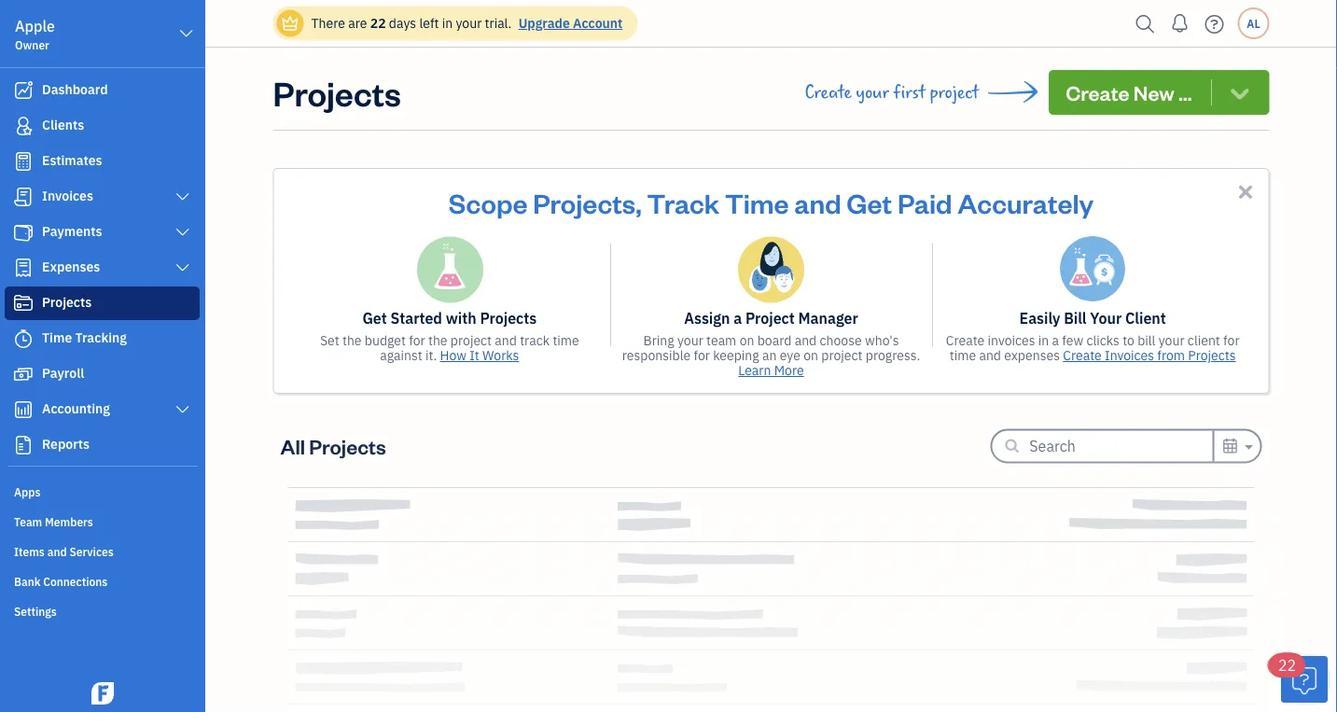 Task type: describe. For each thing, give the bounding box(es) containing it.
invoices inside invoices link
[[42, 187, 93, 204]]

bank connections link
[[5, 566, 200, 594]]

few
[[1062, 332, 1084, 349]]

scope projects, track time and get paid accurately
[[449, 185, 1094, 220]]

projects up the track
[[480, 308, 537, 328]]

easily
[[1020, 308, 1061, 328]]

create your first project
[[805, 82, 979, 103]]

time inside create invoices in a few clicks to bill your client for time and expenses
[[950, 347, 976, 364]]

set the budget for the project and track time against it.
[[320, 332, 579, 364]]

and inside create invoices in a few clicks to bill your client for time and expenses
[[979, 347, 1001, 364]]

1 horizontal spatial invoices
[[1105, 347, 1154, 364]]

1 horizontal spatial on
[[804, 347, 818, 364]]

client
[[1126, 308, 1166, 328]]

resource center badge image
[[1281, 656, 1328, 703]]

to
[[1123, 332, 1135, 349]]

expenses
[[1004, 347, 1060, 364]]

it.
[[426, 347, 437, 364]]

main element
[[0, 0, 252, 712]]

board
[[758, 332, 792, 349]]

al button
[[1238, 7, 1270, 39]]

clients link
[[5, 109, 200, 143]]

bill
[[1064, 308, 1087, 328]]

clients
[[42, 116, 84, 133]]

items and services link
[[5, 537, 200, 565]]

chevron large down image
[[174, 402, 191, 417]]

create new …
[[1066, 79, 1192, 105]]

create new … button
[[1049, 70, 1270, 115]]

bring
[[643, 332, 674, 349]]

chevron large down image for payments
[[174, 225, 191, 240]]

0 vertical spatial time
[[725, 185, 789, 220]]

project
[[746, 308, 795, 328]]

connections
[[43, 574, 108, 589]]

members
[[45, 514, 93, 529]]

client image
[[12, 117, 35, 135]]

payment image
[[12, 223, 35, 242]]

projects inside projects link
[[42, 294, 92, 311]]

there are 22 days left in your trial. upgrade account
[[311, 14, 623, 32]]

for inside the assign a project manager bring your team on board and choose who's responsible for keeping an eye on project progress. learn more
[[694, 347, 710, 364]]

create invoices in a few clicks to bill your client for time and expenses
[[946, 332, 1240, 364]]

chart image
[[12, 400, 35, 419]]

time inside set the budget for the project and track time against it.
[[553, 332, 579, 349]]

manager
[[798, 308, 858, 328]]

time tracking link
[[5, 322, 200, 356]]

an
[[762, 347, 777, 364]]

how
[[440, 347, 467, 364]]

1 horizontal spatial get
[[847, 185, 892, 220]]

create for create new …
[[1066, 79, 1130, 105]]

trial.
[[485, 14, 512, 32]]

a inside create invoices in a few clicks to bill your client for time and expenses
[[1052, 332, 1059, 349]]

with
[[446, 308, 477, 328]]

there
[[311, 14, 345, 32]]

easily bill your client
[[1020, 308, 1166, 328]]

create invoices from projects
[[1063, 347, 1236, 364]]

apple
[[15, 16, 55, 36]]

new
[[1134, 79, 1175, 105]]

apple owner
[[15, 16, 55, 52]]

time inside main element
[[42, 329, 72, 346]]

…
[[1179, 79, 1192, 105]]

2 the from the left
[[428, 332, 448, 349]]

get started with projects image
[[416, 236, 483, 303]]

client
[[1188, 332, 1220, 349]]

calendar image
[[1222, 434, 1239, 457]]

left
[[419, 14, 439, 32]]

and up assign a project manager image
[[794, 185, 841, 220]]

all projects
[[280, 433, 386, 459]]

how it works
[[440, 347, 519, 364]]

estimates
[[42, 152, 102, 169]]

create for create invoices from projects
[[1063, 347, 1102, 364]]

close image
[[1235, 181, 1257, 203]]

0 vertical spatial in
[[442, 14, 453, 32]]

your inside create invoices in a few clicks to bill your client for time and expenses
[[1159, 332, 1185, 349]]

assign
[[684, 308, 730, 328]]

apps link
[[5, 477, 200, 505]]

reports link
[[5, 428, 200, 462]]

estimate image
[[12, 152, 35, 171]]

assign a project manager image
[[738, 236, 804, 303]]

works
[[483, 347, 519, 364]]

and inside the assign a project manager bring your team on board and choose who's responsible for keeping an eye on project progress. learn more
[[795, 332, 817, 349]]

reports
[[42, 435, 90, 453]]

projects link
[[5, 287, 200, 320]]

who's
[[865, 332, 899, 349]]

eye
[[780, 347, 801, 364]]

keeping
[[713, 347, 759, 364]]

owner
[[15, 37, 49, 52]]

from
[[1158, 347, 1185, 364]]

first
[[894, 82, 926, 103]]

accounting link
[[5, 393, 200, 426]]

projects right from
[[1188, 347, 1236, 364]]

all
[[280, 433, 305, 459]]

dashboard
[[42, 81, 108, 98]]

your
[[1090, 308, 1122, 328]]

account
[[573, 14, 623, 32]]

1 vertical spatial get
[[362, 308, 387, 328]]

learn
[[738, 362, 771, 379]]

projects right all
[[309, 433, 386, 459]]

tracking
[[75, 329, 127, 346]]

project inside set the budget for the project and track time against it.
[[451, 332, 492, 349]]

team
[[14, 514, 42, 529]]

budget
[[365, 332, 406, 349]]

money image
[[12, 365, 35, 384]]

freshbooks image
[[88, 682, 118, 705]]

track
[[520, 332, 550, 349]]

chevrondown image
[[1227, 79, 1253, 105]]



Task type: vqa. For each thing, say whether or not it's contained in the screenshot.


Task type: locate. For each thing, give the bounding box(es) containing it.
time
[[553, 332, 579, 349], [950, 347, 976, 364]]

for left it. on the left of page
[[409, 332, 425, 349]]

a up team
[[734, 308, 742, 328]]

time right timer image
[[42, 329, 72, 346]]

project down manager
[[822, 347, 863, 364]]

bank connections
[[14, 574, 108, 589]]

easily bill your client image
[[1060, 236, 1126, 301]]

0 vertical spatial get
[[847, 185, 892, 220]]

your inside the assign a project manager bring your team on board and choose who's responsible for keeping an eye on project progress. learn more
[[677, 332, 703, 349]]

and inside set the budget for the project and track time against it.
[[495, 332, 517, 349]]

expenses
[[42, 258, 100, 275]]

1 horizontal spatial time
[[725, 185, 789, 220]]

0 horizontal spatial get
[[362, 308, 387, 328]]

create for create your first project
[[805, 82, 852, 103]]

and left the track
[[495, 332, 517, 349]]

timer image
[[12, 329, 35, 348]]

get left paid
[[847, 185, 892, 220]]

items
[[14, 544, 45, 559]]

on right eye
[[804, 347, 818, 364]]

time tracking
[[42, 329, 127, 346]]

0 horizontal spatial in
[[442, 14, 453, 32]]

the right set
[[342, 332, 362, 349]]

invoices
[[42, 187, 93, 204], [1105, 347, 1154, 364]]

0 vertical spatial invoices
[[42, 187, 93, 204]]

notifications image
[[1165, 5, 1195, 42]]

report image
[[12, 436, 35, 454]]

create
[[1066, 79, 1130, 105], [805, 82, 852, 103], [946, 332, 985, 349], [1063, 347, 1102, 364]]

team members link
[[5, 507, 200, 535]]

on
[[740, 332, 754, 349], [804, 347, 818, 364]]

project right first
[[930, 82, 979, 103]]

0 vertical spatial a
[[734, 308, 742, 328]]

in down 'easily'
[[1038, 332, 1049, 349]]

and inside "link"
[[47, 544, 67, 559]]

your right bill
[[1159, 332, 1185, 349]]

1 the from the left
[[342, 332, 362, 349]]

get up budget
[[362, 308, 387, 328]]

create inside dropdown button
[[1066, 79, 1130, 105]]

invoices link
[[5, 180, 200, 214]]

settings link
[[5, 596, 200, 624]]

in inside create invoices in a few clicks to bill your client for time and expenses
[[1038, 332, 1049, 349]]

are
[[348, 14, 367, 32]]

expense image
[[12, 259, 35, 277]]

chevron large down image inside expenses link
[[174, 260, 191, 275]]

payments
[[42, 223, 102, 240]]

bill
[[1138, 332, 1156, 349]]

and right the board
[[795, 332, 817, 349]]

apps
[[14, 484, 41, 499]]

0 vertical spatial 22
[[370, 14, 386, 32]]

and right the items
[[47, 544, 67, 559]]

search image
[[1131, 10, 1160, 38]]

chevron large down image for invoices
[[174, 189, 191, 204]]

0 horizontal spatial project
[[451, 332, 492, 349]]

in right left
[[442, 14, 453, 32]]

time up assign a project manager image
[[725, 185, 789, 220]]

on right team
[[740, 332, 754, 349]]

dashboard link
[[5, 74, 200, 107]]

paid
[[898, 185, 952, 220]]

0 horizontal spatial the
[[342, 332, 362, 349]]

track
[[647, 185, 720, 220]]

and
[[794, 185, 841, 220], [495, 332, 517, 349], [795, 332, 817, 349], [979, 347, 1001, 364], [47, 544, 67, 559]]

days
[[389, 14, 416, 32]]

bank
[[14, 574, 41, 589]]

0 horizontal spatial time
[[42, 329, 72, 346]]

against
[[380, 347, 422, 364]]

get started with projects
[[362, 308, 537, 328]]

create for create invoices in a few clicks to bill your client for time and expenses
[[946, 332, 985, 349]]

1 horizontal spatial time
[[950, 347, 976, 364]]

and left expenses at the right of page
[[979, 347, 1001, 364]]

the
[[342, 332, 362, 349], [428, 332, 448, 349]]

1 horizontal spatial the
[[428, 332, 448, 349]]

for right "client"
[[1224, 332, 1240, 349]]

0 horizontal spatial for
[[409, 332, 425, 349]]

a
[[734, 308, 742, 328], [1052, 332, 1059, 349]]

create down bill
[[1063, 347, 1102, 364]]

your
[[456, 14, 482, 32], [856, 82, 889, 103], [677, 332, 703, 349], [1159, 332, 1185, 349]]

more
[[774, 362, 804, 379]]

your left first
[[856, 82, 889, 103]]

time left invoices
[[950, 347, 976, 364]]

estimates link
[[5, 145, 200, 178]]

1 horizontal spatial project
[[822, 347, 863, 364]]

it
[[470, 347, 479, 364]]

choose
[[820, 332, 862, 349]]

your down assign at the right top of the page
[[677, 332, 703, 349]]

1 horizontal spatial for
[[694, 347, 710, 364]]

projects down there
[[273, 70, 401, 114]]

invoice image
[[12, 188, 35, 206]]

services
[[70, 544, 114, 559]]

2 horizontal spatial for
[[1224, 332, 1240, 349]]

go to help image
[[1200, 10, 1230, 38]]

for inside set the budget for the project and track time against it.
[[409, 332, 425, 349]]

project
[[930, 82, 979, 103], [451, 332, 492, 349], [822, 347, 863, 364]]

create left first
[[805, 82, 852, 103]]

1 vertical spatial time
[[42, 329, 72, 346]]

for inside create invoices in a few clicks to bill your client for time and expenses
[[1224, 332, 1240, 349]]

1 horizontal spatial in
[[1038, 332, 1049, 349]]

team members
[[14, 514, 93, 529]]

expenses link
[[5, 251, 200, 285]]

get
[[847, 185, 892, 220], [362, 308, 387, 328]]

caretdown image
[[1243, 435, 1253, 458]]

dashboard image
[[12, 81, 35, 100]]

crown image
[[280, 14, 300, 33]]

Search text field
[[1030, 431, 1213, 461]]

for left keeping
[[694, 347, 710, 364]]

project down with
[[451, 332, 492, 349]]

0 horizontal spatial 22
[[370, 14, 386, 32]]

22
[[370, 14, 386, 32], [1279, 656, 1296, 675]]

22 inside dropdown button
[[1279, 656, 1296, 675]]

payroll link
[[5, 357, 200, 391]]

responsible
[[622, 347, 691, 364]]

project image
[[12, 294, 35, 313]]

2 horizontal spatial project
[[930, 82, 979, 103]]

chevron large down image
[[178, 22, 195, 45], [174, 189, 191, 204], [174, 225, 191, 240], [174, 260, 191, 275]]

1 horizontal spatial a
[[1052, 332, 1059, 349]]

the down get started with projects
[[428, 332, 448, 349]]

time right the track
[[553, 332, 579, 349]]

accurately
[[958, 185, 1094, 220]]

payroll
[[42, 364, 84, 382]]

projects down expenses
[[42, 294, 92, 311]]

projects
[[273, 70, 401, 114], [42, 294, 92, 311], [480, 308, 537, 328], [1188, 347, 1236, 364], [309, 433, 386, 459]]

team
[[707, 332, 737, 349]]

a left 'few'
[[1052, 332, 1059, 349]]

al
[[1247, 16, 1260, 31]]

create inside create invoices in a few clicks to bill your client for time and expenses
[[946, 332, 985, 349]]

settings
[[14, 604, 57, 619]]

0 horizontal spatial a
[[734, 308, 742, 328]]

set
[[320, 332, 339, 349]]

1 vertical spatial a
[[1052, 332, 1059, 349]]

scope
[[449, 185, 528, 220]]

1 vertical spatial in
[[1038, 332, 1049, 349]]

22 button
[[1269, 653, 1328, 703]]

1 horizontal spatial 22
[[1279, 656, 1296, 675]]

0 horizontal spatial invoices
[[42, 187, 93, 204]]

1 vertical spatial 22
[[1279, 656, 1296, 675]]

time
[[725, 185, 789, 220], [42, 329, 72, 346]]

payments link
[[5, 216, 200, 249]]

chevron large down image for expenses
[[174, 260, 191, 275]]

for
[[409, 332, 425, 349], [1224, 332, 1240, 349], [694, 347, 710, 364]]

create left invoices
[[946, 332, 985, 349]]

accounting
[[42, 400, 110, 417]]

create left new
[[1066, 79, 1130, 105]]

a inside the assign a project manager bring your team on board and choose who's responsible for keeping an eye on project progress. learn more
[[734, 308, 742, 328]]

0 horizontal spatial time
[[553, 332, 579, 349]]

your left trial.
[[456, 14, 482, 32]]

clicks
[[1087, 332, 1120, 349]]

project inside the assign a project manager bring your team on board and choose who's responsible for keeping an eye on project progress. learn more
[[822, 347, 863, 364]]

invoices
[[988, 332, 1035, 349]]

upgrade
[[519, 14, 570, 32]]

1 vertical spatial invoices
[[1105, 347, 1154, 364]]

started
[[391, 308, 442, 328]]

projects,
[[533, 185, 642, 220]]

assign a project manager bring your team on board and choose who's responsible for keeping an eye on project progress. learn more
[[622, 308, 920, 379]]

0 horizontal spatial on
[[740, 332, 754, 349]]



